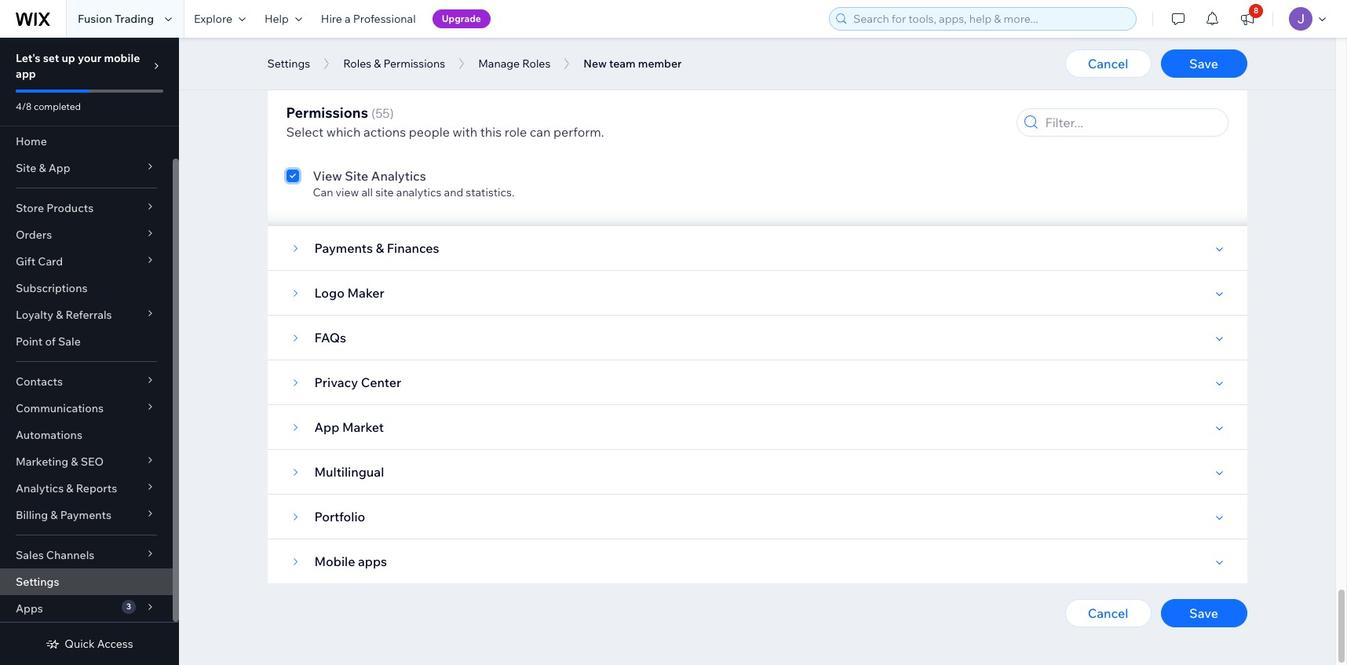 Task type: vqa. For each thing, say whether or not it's contained in the screenshot.
2nd - from right
no



Task type: describe. For each thing, give the bounding box(es) containing it.
store products
[[16, 201, 94, 215]]

roles inside "manage roles" button
[[522, 57, 551, 71]]

8 button
[[1230, 0, 1265, 38]]

orders button
[[0, 221, 173, 248]]

settings,
[[456, 27, 500, 41]]

payments inside dropdown button
[[60, 508, 111, 522]]

professional
[[353, 12, 416, 26]]

( for analytics
[[372, 82, 376, 97]]

portfolio
[[314, 509, 365, 524]]

rewards
[[592, 27, 633, 41]]

1 save from the top
[[1190, 56, 1219, 71]]

communications
[[16, 401, 104, 415]]

analytics for analytics ( 1 )
[[314, 82, 369, 97]]

communications button
[[0, 395, 173, 422]]

roles & permissions button
[[335, 52, 453, 75]]

faqs
[[314, 330, 346, 345]]

2 cancel from the top
[[1088, 605, 1129, 621]]

market
[[342, 419, 384, 435]]

your
[[78, 51, 102, 65]]

help button
[[255, 0, 312, 38]]

0 horizontal spatial and
[[371, 27, 390, 41]]

maker
[[347, 285, 384, 301]]

( for permissions
[[371, 105, 375, 121]]

multilingual
[[314, 464, 384, 480]]

quick access button
[[46, 637, 133, 651]]

2 horizontal spatial and
[[571, 27, 590, 41]]

sales channels
[[16, 548, 94, 562]]

store products button
[[0, 195, 173, 221]]

save button for 1st cancel button from the bottom
[[1161, 599, 1247, 627]]

& for payments
[[376, 240, 384, 256]]

select left all
[[313, 126, 346, 140]]

referrals
[[66, 308, 112, 322]]

sidebar element
[[0, 38, 179, 665]]

billing & payments
[[16, 508, 111, 522]]

trading
[[115, 12, 154, 26]]

site
[[375, 185, 394, 199]]

hire a professional link
[[312, 0, 425, 38]]

orders
[[16, 228, 52, 242]]

loyalty
[[16, 308, 53, 322]]

analytics ( 1 )
[[314, 82, 386, 97]]

hire
[[321, 12, 342, 26]]

& for billing
[[50, 508, 58, 522]]

team
[[609, 57, 636, 71]]

settings button
[[259, 52, 318, 75]]

0 vertical spatial payments
[[314, 240, 373, 256]]

2 save from the top
[[1190, 605, 1219, 621]]

subscriptions link
[[0, 275, 173, 302]]

permissions ( 55 ) select which actions people with this role can perform.
[[286, 104, 604, 140]]

site inside view site analytics can view all site analytics and statistics.
[[345, 168, 368, 184]]

manage
[[478, 57, 520, 71]]

earn,
[[543, 27, 568, 41]]

view site analytics can view all site analytics and statistics.
[[313, 168, 515, 199]]

also
[[765, 27, 786, 41]]

55
[[375, 105, 390, 121]]

view
[[336, 185, 359, 199]]

privacy
[[314, 375, 358, 390]]

program.
[[693, 27, 740, 41]]

explore
[[194, 12, 232, 26]]

& for marketing
[[71, 455, 78, 469]]

select all
[[313, 126, 362, 140]]

point of sale
[[16, 334, 81, 349]]

logo maker
[[314, 285, 384, 301]]

& for site
[[39, 161, 46, 175]]

0 vertical spatial a
[[345, 12, 351, 26]]

permissions inside permissions ( 55 ) select which actions people with this role can perform.
[[286, 104, 368, 122]]

point
[[16, 334, 43, 349]]

upgrade button
[[432, 9, 491, 28]]

site & app
[[16, 161, 70, 175]]

center
[[361, 375, 401, 390]]

all
[[348, 126, 362, 140]]

tiers.
[[832, 27, 858, 41]]

reports
[[76, 481, 117, 495]]

) for permissions
[[390, 105, 394, 121]]

manage roles button
[[470, 52, 558, 75]]

let's set up your mobile app
[[16, 51, 140, 81]]

the
[[436, 27, 453, 41]]

channels
[[46, 548, 94, 562]]

permissions inside roles & permissions button
[[384, 57, 445, 71]]

loyalty & referrals button
[[0, 302, 173, 328]]

loyalty & referrals
[[16, 308, 112, 322]]

mobile
[[104, 51, 140, 65]]

sales
[[16, 548, 44, 562]]



Task type: locate. For each thing, give the bounding box(es) containing it.
1 vertical spatial (
[[371, 105, 375, 121]]

can inside view site analytics can view all site analytics and statistics.
[[313, 185, 333, 199]]

2 horizontal spatial analytics
[[371, 168, 426, 184]]

this
[[480, 124, 502, 140]]

apps
[[16, 601, 43, 616]]

save button
[[1161, 49, 1247, 78], [1161, 599, 1247, 627]]

completed
[[34, 101, 81, 112]]

0 vertical spatial cancel
[[1088, 56, 1129, 71]]

fusion trading
[[78, 12, 154, 26]]

app market
[[314, 419, 384, 435]]

can
[[530, 124, 551, 140]]

a
[[345, 12, 351, 26], [648, 27, 654, 41]]

3
[[126, 601, 131, 612]]

settings inside button
[[267, 57, 310, 71]]

& for analytics
[[66, 481, 73, 495]]

sales channels button
[[0, 542, 173, 568]]

marketing
[[16, 455, 68, 469]]

) inside permissions ( 55 ) select which actions people with this role can perform.
[[390, 105, 394, 121]]

& left finances
[[376, 240, 384, 256]]

1 cancel button from the top
[[1065, 49, 1151, 78]]

& left reports
[[66, 481, 73, 495]]

site
[[16, 161, 36, 175], [345, 168, 368, 184]]

0 horizontal spatial roles
[[343, 57, 371, 71]]

payments down analytics & reports popup button at the left of the page
[[60, 508, 111, 522]]

) up 55
[[382, 82, 386, 97]]

app inside dropdown button
[[48, 161, 70, 175]]

& right loyalty
[[56, 308, 63, 322]]

manage roles
[[478, 57, 551, 71]]

Filter... field
[[1041, 109, 1223, 136]]

settings link
[[0, 568, 173, 595]]

new team member button
[[576, 52, 690, 75]]

sale
[[58, 334, 81, 349]]

card
[[38, 254, 63, 269]]

1 horizontal spatial of
[[636, 27, 646, 41]]

0 vertical spatial save button
[[1161, 49, 1247, 78]]

& right billing
[[50, 508, 58, 522]]

Search for tools, apps, help & more... field
[[849, 8, 1131, 30]]

1 vertical spatial )
[[390, 105, 394, 121]]

& for roles
[[374, 57, 381, 71]]

roles up "analytics ( 1 )"
[[343, 57, 371, 71]]

) up actions
[[390, 105, 394, 121]]

apps
[[358, 554, 387, 569]]

0 horizontal spatial app
[[48, 161, 70, 175]]

permissions down the
[[384, 57, 445, 71]]

loyalty
[[657, 27, 690, 41]]

1 vertical spatial of
[[45, 334, 56, 349]]

& inside popup button
[[56, 308, 63, 322]]

let's
[[16, 51, 40, 65]]

( up actions
[[371, 105, 375, 121]]

( inside permissions ( 55 ) select which actions people with this role can perform.
[[371, 105, 375, 121]]

and right earn,
[[571, 27, 590, 41]]

up
[[62, 51, 75, 65]]

analytics left 1
[[314, 82, 369, 97]]

home link
[[0, 128, 173, 155]]

view
[[313, 168, 342, 184]]

& for loyalty
[[56, 308, 63, 322]]

of left the sale
[[45, 334, 56, 349]]

0 horizontal spatial permissions
[[286, 104, 368, 122]]

fusion
[[78, 12, 112, 26]]

& down home
[[39, 161, 46, 175]]

1 vertical spatial cancel
[[1088, 605, 1129, 621]]

payments up logo maker
[[314, 240, 373, 256]]

store
[[16, 201, 44, 215]]

& inside popup button
[[66, 481, 73, 495]]

1 manage from the left
[[392, 27, 434, 41]]

permissions up select all
[[286, 104, 368, 122]]

select left which
[[286, 124, 324, 140]]

select inside permissions ( 55 ) select which actions people with this role can perform.
[[286, 124, 324, 140]]

people
[[409, 124, 450, 140]]

role
[[505, 124, 527, 140]]

analytics down marketing
[[16, 481, 64, 495]]

& inside dropdown button
[[71, 455, 78, 469]]

roles inside roles & permissions button
[[343, 57, 371, 71]]

a up create
[[345, 12, 351, 26]]

quick
[[65, 637, 95, 651]]

1 vertical spatial permissions
[[286, 104, 368, 122]]

all
[[362, 185, 373, 199]]

2 save button from the top
[[1161, 599, 1247, 627]]

settings down sales
[[16, 575, 59, 589]]

privacy center
[[314, 375, 401, 390]]

None checkbox
[[286, 8, 299, 41], [286, 126, 299, 144], [286, 8, 299, 41], [286, 126, 299, 144]]

0 horizontal spatial a
[[345, 12, 351, 26]]

contacts button
[[0, 368, 173, 395]]

analytics up site
[[371, 168, 426, 184]]

0 vertical spatial permissions
[[384, 57, 445, 71]]

analytics
[[314, 82, 369, 97], [371, 168, 426, 184], [16, 481, 64, 495]]

marketing & seo button
[[0, 448, 173, 475]]

2 roles from the left
[[522, 57, 551, 71]]

settings for settings button
[[267, 57, 310, 71]]

0 vertical spatial cancel button
[[1065, 49, 1151, 78]]

1 horizontal spatial payments
[[314, 240, 373, 256]]

analytics inside view site analytics can view all site analytics and statistics.
[[371, 168, 426, 184]]

1 vertical spatial app
[[314, 419, 339, 435]]

0 horizontal spatial settings
[[16, 575, 59, 589]]

2 manage from the left
[[788, 27, 830, 41]]

1 vertical spatial settings
[[16, 575, 59, 589]]

of right 'rewards'
[[636, 27, 646, 41]]

0 horizontal spatial site
[[16, 161, 36, 175]]

home
[[16, 134, 47, 148]]

1 vertical spatial save button
[[1161, 599, 1247, 627]]

(
[[372, 82, 376, 97], [371, 105, 375, 121]]

0 vertical spatial save
[[1190, 56, 1219, 71]]

new team member
[[584, 57, 682, 71]]

1 horizontal spatial )
[[390, 105, 394, 121]]

access
[[97, 637, 133, 651]]

analytics inside analytics & reports popup button
[[16, 481, 64, 495]]

( up 55
[[372, 82, 376, 97]]

and right the analytics
[[444, 185, 463, 199]]

member
[[638, 57, 682, 71]]

new
[[584, 57, 607, 71]]

can left also
[[742, 27, 763, 41]]

app left the market
[[314, 419, 339, 435]]

0 vertical spatial (
[[372, 82, 376, 97]]

upgrade
[[442, 13, 481, 24]]

manage
[[392, 27, 434, 41], [788, 27, 830, 41]]

site inside site & app dropdown button
[[16, 161, 36, 175]]

& left seo
[[71, 455, 78, 469]]

& up 1
[[374, 57, 381, 71]]

actions
[[363, 124, 406, 140]]

0 vertical spatial app
[[48, 161, 70, 175]]

save button for first cancel button
[[1161, 49, 1247, 78]]

1 vertical spatial cancel button
[[1065, 599, 1151, 627]]

settings inside "link"
[[16, 575, 59, 589]]

manage right also
[[788, 27, 830, 41]]

2 vertical spatial analytics
[[16, 481, 64, 495]]

seo
[[81, 455, 104, 469]]

and
[[371, 27, 390, 41], [571, 27, 590, 41], [444, 185, 463, 199]]

0 horizontal spatial manage
[[392, 27, 434, 41]]

1 horizontal spatial roles
[[522, 57, 551, 71]]

gift
[[16, 254, 35, 269]]

of inside sidebar 'element'
[[45, 334, 56, 349]]

mobile
[[314, 554, 355, 569]]

quick access
[[65, 637, 133, 651]]

analytics
[[396, 185, 442, 199]]

1 vertical spatial analytics
[[371, 168, 426, 184]]

contacts
[[16, 375, 63, 389]]

0 horizontal spatial payments
[[60, 508, 111, 522]]

1 horizontal spatial settings
[[267, 57, 310, 71]]

0 horizontal spatial )
[[382, 82, 386, 97]]

site & app button
[[0, 155, 173, 181]]

1 vertical spatial a
[[648, 27, 654, 41]]

) for analytics
[[382, 82, 386, 97]]

1 horizontal spatial manage
[[788, 27, 830, 41]]

1 horizontal spatial app
[[314, 419, 339, 435]]

finances
[[387, 240, 439, 256]]

settings down help button
[[267, 57, 310, 71]]

site up view
[[345, 168, 368, 184]]

0 vertical spatial settings
[[267, 57, 310, 71]]

to
[[530, 27, 540, 41]]

1 save button from the top
[[1161, 49, 1247, 78]]

1 vertical spatial save
[[1190, 605, 1219, 621]]

&
[[374, 57, 381, 71], [39, 161, 46, 175], [376, 240, 384, 256], [56, 308, 63, 322], [71, 455, 78, 469], [66, 481, 73, 495], [50, 508, 58, 522]]

0 horizontal spatial of
[[45, 334, 56, 349]]

& inside button
[[374, 57, 381, 71]]

0 vertical spatial of
[[636, 27, 646, 41]]

automations link
[[0, 422, 173, 448]]

site down home
[[16, 161, 36, 175]]

1 horizontal spatial a
[[648, 27, 654, 41]]

payments & finances
[[314, 240, 439, 256]]

roles
[[343, 57, 371, 71], [522, 57, 551, 71]]

1 horizontal spatial analytics
[[314, 82, 369, 97]]

help
[[265, 12, 289, 26]]

set
[[43, 51, 59, 65]]

with
[[453, 124, 478, 140]]

None checkbox
[[286, 166, 299, 199]]

subscriptions
[[16, 281, 88, 295]]

roles down to
[[522, 57, 551, 71]]

gift card button
[[0, 248, 173, 275]]

1 vertical spatial payments
[[60, 508, 111, 522]]

1
[[376, 82, 382, 97]]

analytics for analytics & reports
[[16, 481, 64, 495]]

which
[[326, 124, 361, 140]]

settings for settings "link" at left
[[16, 575, 59, 589]]

1 horizontal spatial site
[[345, 168, 368, 184]]

can create and manage the settings, ways to earn, and rewards of a loyalty program. can also manage tiers.
[[313, 27, 858, 41]]

and inside view site analytics can view all site analytics and statistics.
[[444, 185, 463, 199]]

mobile apps
[[314, 554, 387, 569]]

0 vertical spatial analytics
[[314, 82, 369, 97]]

and down professional
[[371, 27, 390, 41]]

1 roles from the left
[[343, 57, 371, 71]]

)
[[382, 82, 386, 97], [390, 105, 394, 121]]

a left loyalty
[[648, 27, 654, 41]]

can down hire
[[313, 27, 333, 41]]

2 cancel button from the top
[[1065, 599, 1151, 627]]

1 horizontal spatial and
[[444, 185, 463, 199]]

automations
[[16, 428, 82, 442]]

app down home link
[[48, 161, 70, 175]]

billing & payments button
[[0, 502, 173, 528]]

0 vertical spatial )
[[382, 82, 386, 97]]

analytics & reports
[[16, 481, 117, 495]]

0 horizontal spatial analytics
[[16, 481, 64, 495]]

can down view
[[313, 185, 333, 199]]

1 horizontal spatial permissions
[[384, 57, 445, 71]]

ways
[[502, 27, 527, 41]]

1 cancel from the top
[[1088, 56, 1129, 71]]

analytics & reports button
[[0, 475, 173, 502]]

app
[[16, 67, 36, 81]]

hire a professional
[[321, 12, 416, 26]]

manage left the
[[392, 27, 434, 41]]



